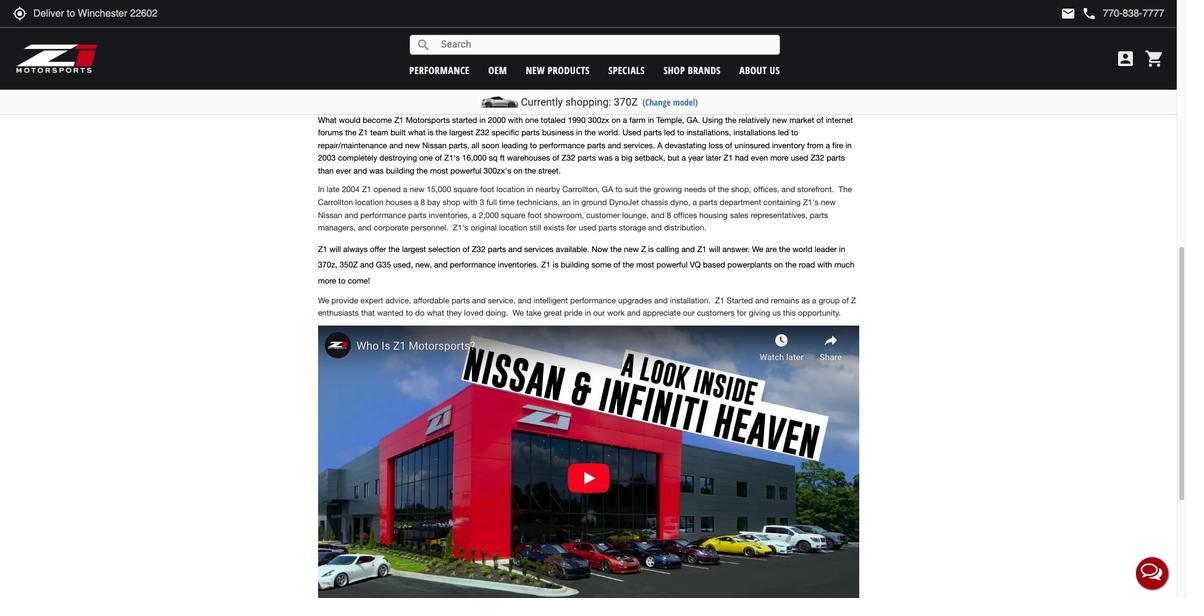 Task type: vqa. For each thing, say whether or not it's contained in the screenshot.
Inventories. Z1
yes



Task type: locate. For each thing, give the bounding box(es) containing it.
more
[[770, 153, 789, 163], [318, 276, 336, 285]]

0 vertical spatial building
[[386, 166, 414, 175]]

the up 15,000
[[417, 166, 428, 175]]

offices
[[673, 210, 697, 220]]

big
[[621, 153, 633, 163]]

service, inside we provide expert advice, affordable parts and service, and intelligent performance upgrades and installation.  z1 started and remains as a group of z enthusiasts that wanted to do what they loved doing.  we take great pride in our work and appreciate our customers for giving us this opportunity.
[[488, 296, 516, 305]]

service, down inventories. z1 on the left of the page
[[488, 296, 516, 305]]

of
[[435, 84, 442, 93], [817, 115, 824, 125], [725, 141, 732, 150], [435, 153, 442, 163], [552, 153, 559, 163], [708, 185, 715, 194], [463, 244, 470, 254], [614, 260, 621, 270], [842, 296, 849, 305]]

phone link
[[1082, 6, 1165, 21]]

technicians,
[[517, 198, 560, 207]]

0 vertical spatial customers
[[511, 84, 548, 93]]

for inside z1 motorsports strives to offer the best in parts selection, service, and performance for your nissan 300zx, 350z, 370z, infiniti g35, & g37.  located approximately half an hour west of atlanta, z1 serves customers from around the globe with online parts sales to in house performance builds and tuning.
[[620, 71, 629, 80]]

1 horizontal spatial powerful
[[657, 260, 688, 270]]

even
[[751, 153, 768, 163]]

0 horizontal spatial largest
[[402, 244, 426, 254]]

0 vertical spatial sales
[[694, 84, 712, 93]]

with inside z1 motorsports strives to offer the best in parts selection, service, and performance for your nissan 300zx, 350z, 370z, infiniti g35, & g37.  located approximately half an hour west of atlanta, z1 serves customers from around the globe with online parts sales to in house performance builds and tuning.
[[633, 84, 647, 93]]

1 horizontal spatial service,
[[526, 71, 554, 80]]

2 led from the left
[[778, 128, 789, 137]]

1 horizontal spatial from
[[807, 141, 824, 150]]

powerful down the 16,000
[[450, 166, 481, 175]]

1 horizontal spatial more
[[770, 153, 789, 163]]

0 horizontal spatial for
[[567, 223, 576, 232]]

of right needs at the right top of the page
[[708, 185, 715, 194]]

containing
[[763, 198, 801, 207]]

lounge,
[[622, 210, 649, 220]]

shopping_cart
[[1145, 49, 1165, 69]]

sales down 350z, on the right of page
[[694, 84, 712, 93]]

on up world. used
[[612, 115, 621, 125]]

1 horizontal spatial 8
[[667, 210, 671, 220]]

with inside the in late 2004 z1 opened a new 15,000 square foot location in nearby carrollton, ga to suit the growing needs of the shop, offices, and storefront.  the carrollton location houses a 8 bay shop with 3 full time technicians, an in ground dynojet chassis dyno, a parts department containing z1's new nissan and performance parts inventories, a 2,000 square foot showroom, customer lounge, and 8 offices housing sales representatives, parts managers, and corporate personnel.  z1's original location still exists for used parts storage and distribution.
[[463, 198, 478, 207]]

1 vertical spatial one
[[419, 153, 433, 163]]

team
[[370, 128, 388, 137]]

on
[[612, 115, 621, 125], [514, 166, 523, 175], [774, 260, 783, 270]]

0 vertical spatial location
[[496, 185, 525, 194]]

housing
[[699, 210, 728, 220]]

motorsports up strives
[[359, 44, 431, 64]]

from left fire
[[807, 141, 824, 150]]

powerplants
[[727, 260, 772, 270]]

the left shop, on the top right of the page
[[718, 185, 729, 194]]

square
[[453, 185, 478, 194], [501, 210, 525, 220]]

to left 'come!'
[[338, 276, 346, 285]]

0 horizontal spatial will
[[330, 244, 341, 254]]

parts up carrollton,
[[578, 153, 596, 163]]

about us link
[[740, 63, 780, 77]]

1 horizontal spatial our
[[683, 308, 695, 318]]

managers,
[[318, 223, 356, 232]]

0 horizontal spatial used
[[579, 223, 596, 232]]

of inside we provide expert advice, affordable parts and service, and intelligent performance upgrades and installation.  z1 started and remains as a group of z enthusiasts that wanted to do what they loved doing.  we take great pride in our work and appreciate our customers for giving us this opportunity.
[[842, 296, 849, 305]]

the up some at the top
[[610, 244, 622, 254]]

answer. we
[[723, 244, 763, 254]]

builds
[[804, 84, 826, 93]]

a right as
[[812, 296, 816, 305]]

0 horizontal spatial on
[[514, 166, 523, 175]]

shop brands
[[664, 63, 721, 77]]

ever
[[336, 166, 351, 175]]

0 horizontal spatial led
[[664, 128, 675, 137]]

1 horizontal spatial led
[[778, 128, 789, 137]]

0 horizontal spatial we
[[318, 296, 329, 305]]

2 will from the left
[[709, 244, 720, 254]]

and up the loved
[[472, 296, 486, 305]]

in right fire
[[846, 141, 852, 150]]

most down z is
[[636, 260, 654, 270]]

0 horizontal spatial one
[[419, 153, 433, 163]]

2 vertical spatial motorsports
[[406, 115, 450, 125]]

parts
[[469, 71, 487, 80], [673, 84, 692, 93], [521, 128, 540, 137], [644, 128, 662, 137], [587, 141, 605, 150], [578, 153, 596, 163], [827, 153, 845, 163], [699, 198, 717, 207], [408, 210, 427, 220], [810, 210, 828, 220], [598, 223, 617, 232], [488, 244, 506, 254], [452, 296, 470, 305]]

0 vertical spatial motorsports
[[359, 44, 431, 64]]

0 horizontal spatial customers
[[511, 84, 548, 93]]

2 vertical spatial for
[[737, 308, 747, 318]]

1 vertical spatial we
[[513, 308, 524, 318]]

1 horizontal spatial the
[[839, 185, 852, 194]]

best
[[443, 71, 458, 80]]

totaled
[[541, 115, 566, 125]]

z32 inside z1 will always offer the largest selection of z32 parts and services available. now the new z is calling and z1 will answer. we are the world leader in 370z, 350z and g35 used, new, and performance inventories. z1 is building some of the most powerful vq based powerplants on the road with much more to come!
[[472, 244, 486, 254]]

1 vertical spatial most
[[636, 260, 654, 270]]

nissan inside what would become z1 motorsports started in 2000 with one totaled 1990 300zx on a farm in temple, ga. using the relatively new market of internet forums the z1 team built what is the largest z32 specific parts business in the world. used parts led to installations, installations led to repair/maintenance and new nissan parts, all soon leading to performance parts and services. a devastating loss of uninsured inventory from a fire in 2003 completely destroying one of z1's 16,000 sq ft warehouses of z32 parts was a big setback, but a year later z1 had even more used z32 parts than ever and was building the most powerful 300zx's on the street.
[[422, 141, 447, 150]]

will
[[330, 244, 341, 254], [709, 244, 720, 254]]

0 vertical spatial from
[[551, 84, 567, 93]]

1 horizontal spatial we
[[513, 308, 524, 318]]

1 horizontal spatial customers
[[697, 308, 735, 318]]

offer inside z1 will always offer the largest selection of z32 parts and services available. now the new z is calling and z1 will answer. we are the world leader in 370z, 350z and g35 used, new, and performance inventories. z1 is building some of the most powerful vq based powerplants on the road with much more to come!
[[370, 244, 386, 254]]

0 horizontal spatial most
[[430, 166, 448, 175]]

nissan for square
[[318, 210, 342, 220]]

0 horizontal spatial offer
[[370, 244, 386, 254]]

will up based
[[709, 244, 720, 254]]

with down leader
[[817, 260, 832, 270]]

1 vertical spatial used
[[579, 223, 596, 232]]

0 vertical spatial more
[[770, 153, 789, 163]]

largest up the new,
[[402, 244, 426, 254]]

performance inside what would become z1 motorsports started in 2000 with one totaled 1990 300zx on a farm in temple, ga. using the relatively new market of internet forums the z1 team built what is the largest z32 specific parts business in the world. used parts led to installations, installations led to repair/maintenance and new nissan parts, all soon leading to performance parts and services. a devastating loss of uninsured inventory from a fire in 2003 completely destroying one of z1's 16,000 sq ft warehouses of z32 parts was a big setback, but a year later z1 had even more used z32 parts than ever and was building the most powerful 300zx's on the street.
[[539, 141, 585, 150]]

1 vertical spatial location
[[355, 198, 384, 207]]

new left market
[[772, 115, 787, 125]]

customers down started
[[697, 308, 735, 318]]

0 vertical spatial foot
[[480, 185, 494, 194]]

1 horizontal spatial largest
[[449, 128, 473, 137]]

great
[[544, 308, 562, 318]]

dyno,
[[670, 198, 690, 207]]

was left big
[[598, 153, 613, 163]]

0 vertical spatial largest
[[449, 128, 473, 137]]

us
[[772, 308, 781, 318]]

2 vertical spatial nissan
[[318, 210, 342, 220]]

account_box
[[1116, 49, 1135, 69]]

department
[[720, 198, 761, 207]]

largest inside z1 will always offer the largest selection of z32 parts and services available. now the new z is calling and z1 will answer. we are the world leader in 370z, 350z and g35 used, new, and performance inventories. z1 is building some of the most powerful vq based powerplants on the road with much more to come!
[[402, 244, 426, 254]]

led
[[664, 128, 675, 137], [778, 128, 789, 137]]

offer up west
[[411, 71, 427, 80]]

the inside the in late 2004 z1 opened a new 15,000 square foot location in nearby carrollton, ga to suit the growing needs of the shop, offices, and storefront.  the carrollton location houses a 8 bay shop with 3 full time technicians, an in ground dynojet chassis dyno, a parts department containing z1's new nissan and performance parts inventories, a 2,000 square foot showroom, customer lounge, and 8 offices housing sales representatives, parts managers, and corporate personnel.  z1's original location still exists for used parts storage and distribution.
[[839, 185, 852, 194]]

2 vertical spatial on
[[774, 260, 783, 270]]

a
[[623, 115, 627, 125], [826, 141, 830, 150], [615, 153, 619, 163], [682, 153, 686, 163], [403, 185, 407, 194], [414, 198, 418, 207], [693, 198, 697, 207], [472, 210, 476, 220], [812, 296, 816, 305]]

currently shopping: 370z (change model)
[[521, 96, 698, 108]]

0 horizontal spatial nissan
[[318, 210, 342, 220]]

the down fire
[[839, 185, 852, 194]]

z32
[[476, 128, 489, 137], [562, 153, 575, 163], [811, 153, 824, 163], [472, 244, 486, 254]]

0 vertical spatial z1's
[[444, 153, 460, 163]]

0 horizontal spatial powerful
[[450, 166, 481, 175]]

a right but
[[682, 153, 686, 163]]

0 vertical spatial used
[[791, 153, 808, 163]]

most inside what would become z1 motorsports started in 2000 with one totaled 1990 300zx on a farm in temple, ga. using the relatively new market of internet forums the z1 team built what is the largest z32 specific parts business in the world. used parts led to installations, installations led to repair/maintenance and new nissan parts, all soon leading to performance parts and services. a devastating loss of uninsured inventory from a fire in 2003 completely destroying one of z1's 16,000 sq ft warehouses of z32 parts was a big setback, but a year later z1 had even more used z32 parts than ever and was building the most powerful 300zx's on the street.
[[430, 166, 448, 175]]

offices,
[[753, 185, 779, 194]]

1 horizontal spatial used
[[791, 153, 808, 163]]

nissan up online
[[650, 71, 674, 80]]

soon
[[482, 141, 499, 150]]

work
[[607, 308, 625, 318]]

of inside z1 motorsports strives to offer the best in parts selection, service, and performance for your nissan 300zx, 350z, 370z, infiniti g35, & g37.  located approximately half an hour west of atlanta, z1 serves customers from around the globe with online parts sales to in house performance builds and tuning.
[[435, 84, 442, 93]]

serves
[[485, 84, 508, 93]]

the left best
[[429, 71, 441, 80]]

z32 down original
[[472, 244, 486, 254]]

1 vertical spatial sales
[[730, 210, 748, 220]]

0 horizontal spatial the
[[318, 44, 339, 64]]

and down built
[[389, 141, 403, 150]]

led up inventory on the top right
[[778, 128, 789, 137]]

an inside the in late 2004 z1 opened a new 15,000 square foot location in nearby carrollton, ga to suit the growing needs of the shop, offices, and storefront.  the carrollton location houses a 8 bay shop with 3 full time technicians, an in ground dynojet chassis dyno, a parts department containing z1's new nissan and performance parts inventories, a 2,000 square foot showroom, customer lounge, and 8 offices housing sales representatives, parts managers, and corporate personnel.  z1's original location still exists for used parts storage and distribution.
[[562, 198, 571, 207]]

300zx
[[588, 115, 609, 125]]

vq
[[690, 260, 701, 270]]

2 horizontal spatial nissan
[[650, 71, 674, 80]]

motorsports up approximately
[[330, 71, 374, 80]]

0 vertical spatial we
[[318, 296, 329, 305]]

parts inside we provide expert advice, affordable parts and service, and intelligent performance upgrades and installation.  z1 started and remains as a group of z enthusiasts that wanted to do what they loved doing.  we take great pride in our work and appreciate our customers for giving us this opportunity.
[[452, 296, 470, 305]]

0 horizontal spatial more
[[318, 276, 336, 285]]

powerful down calling
[[657, 260, 688, 270]]

products
[[548, 63, 590, 77]]

1 vertical spatial nissan
[[422, 141, 447, 150]]

performance down g35,
[[756, 84, 802, 93]]

0 vertical spatial powerful
[[450, 166, 481, 175]]

0 vertical spatial service,
[[526, 71, 554, 80]]

0 horizontal spatial service,
[[488, 296, 516, 305]]

1 vertical spatial an
[[562, 198, 571, 207]]

about
[[740, 63, 767, 77]]

my_location
[[12, 6, 27, 21]]

0 horizontal spatial building
[[386, 166, 414, 175]]

leader
[[815, 244, 837, 254]]

and down chassis
[[651, 210, 665, 220]]

the right what is
[[436, 128, 447, 137]]

2 horizontal spatial on
[[774, 260, 783, 270]]

1 vertical spatial offer
[[370, 244, 386, 254]]

an up showroom, on the left of page
[[562, 198, 571, 207]]

1 horizontal spatial most
[[636, 260, 654, 270]]

giving
[[749, 308, 770, 318]]

motorsports up what is
[[406, 115, 450, 125]]

building inside z1 will always offer the largest selection of z32 parts and services available. now the new z is calling and z1 will answer. we are the world leader in 370z, 350z and g35 used, new, and performance inventories. z1 is building some of the most powerful vq based powerplants on the road with much more to come!
[[561, 260, 589, 270]]

0 vertical spatial most
[[430, 166, 448, 175]]

shopping_cart link
[[1142, 49, 1165, 69]]

8 left offices
[[667, 210, 671, 220]]

market
[[789, 115, 814, 125]]

0 horizontal spatial foot
[[480, 185, 494, 194]]

sales
[[694, 84, 712, 93], [730, 210, 748, 220]]

1 horizontal spatial building
[[561, 260, 589, 270]]

more down 370z, on the left top of the page
[[318, 276, 336, 285]]

and up the giving
[[755, 296, 769, 305]]

the
[[429, 71, 441, 80], [597, 84, 608, 93], [725, 115, 737, 125], [345, 128, 356, 137], [436, 128, 447, 137], [585, 128, 596, 137], [417, 166, 428, 175], [525, 166, 536, 175], [640, 185, 651, 194], [718, 185, 729, 194], [388, 244, 400, 254], [610, 244, 622, 254], [779, 244, 790, 254], [623, 260, 634, 270], [785, 260, 797, 270]]

a left fire
[[826, 141, 830, 150]]

0 vertical spatial for
[[620, 71, 629, 80]]

year
[[688, 153, 704, 163]]

1 vertical spatial building
[[561, 260, 589, 270]]

1 vertical spatial the
[[839, 185, 852, 194]]

new right containing
[[821, 198, 836, 207]]

an
[[386, 84, 395, 93], [562, 198, 571, 207]]

1 horizontal spatial offer
[[411, 71, 427, 80]]

1 horizontal spatial one
[[525, 115, 539, 125]]

sales down department
[[730, 210, 748, 220]]

to up devastating
[[677, 128, 684, 137]]

0 horizontal spatial from
[[551, 84, 567, 93]]

oem
[[488, 63, 507, 77]]

for inside we provide expert advice, affordable parts and service, and intelligent performance upgrades and installation.  z1 started and remains as a group of z enthusiasts that wanted to do what they loved doing.  we take great pride in our work and appreciate our customers for giving us this opportunity.
[[737, 308, 747, 318]]

nissan inside the in late 2004 z1 opened a new 15,000 square foot location in nearby carrollton, ga to suit the growing needs of the shop, offices, and storefront.  the carrollton location houses a 8 bay shop with 3 full time technicians, an in ground dynojet chassis dyno, a parts department containing z1's new nissan and performance parts inventories, a 2,000 square foot showroom, customer lounge, and 8 offices housing sales representatives, parts managers, and corporate personnel.  z1's original location still exists for used parts storage and distribution.
[[318, 210, 342, 220]]

one down what is
[[419, 153, 433, 163]]

customers inside z1 motorsports strives to offer the best in parts selection, service, and performance for your nissan 300zx, 350z, 370z, infiniti g35, & g37.  located approximately half an hour west of atlanta, z1 serves customers from around the globe with online parts sales to in house performance builds and tuning.
[[511, 84, 548, 93]]

shopping:
[[565, 96, 611, 108]]

1 horizontal spatial an
[[562, 198, 571, 207]]

on down the warehouses
[[514, 166, 523, 175]]

0 vertical spatial offer
[[411, 71, 427, 80]]

1 vertical spatial was
[[369, 166, 384, 175]]

and left g35
[[360, 260, 374, 270]]

started
[[452, 115, 477, 125]]

motorsports
[[359, 44, 431, 64], [330, 71, 374, 80], [406, 115, 450, 125]]

parts down houses
[[408, 210, 427, 220]]

1 horizontal spatial on
[[612, 115, 621, 125]]

z1's down parts,
[[444, 153, 460, 163]]

15,000
[[427, 185, 451, 194]]

square up shop
[[453, 185, 478, 194]]

what is
[[408, 128, 434, 137]]

in up 'much'
[[839, 244, 845, 254]]

1 vertical spatial powerful
[[657, 260, 688, 270]]

1 vertical spatial service,
[[488, 296, 516, 305]]

1 vertical spatial square
[[501, 210, 525, 220]]

come!
[[348, 276, 370, 285]]

370z
[[614, 96, 638, 108]]

parts up services. a
[[644, 128, 662, 137]]

1 horizontal spatial nissan
[[422, 141, 447, 150]]

1 horizontal spatial square
[[501, 210, 525, 220]]

services
[[524, 244, 554, 254]]

to left do
[[406, 308, 413, 318]]

1 vertical spatial customers
[[697, 308, 735, 318]]

specials
[[608, 63, 645, 77]]

1 vertical spatial z1's
[[803, 198, 819, 207]]

performance down "selection"
[[450, 260, 496, 270]]

and up the always
[[358, 223, 371, 232]]

to right ga
[[615, 185, 623, 194]]

building down destroying
[[386, 166, 414, 175]]

what
[[318, 115, 337, 125]]

performance down business
[[539, 141, 585, 150]]

1 vertical spatial more
[[318, 276, 336, 285]]

nissan for parts
[[422, 141, 447, 150]]

1 vertical spatial from
[[807, 141, 824, 150]]

from down new products
[[551, 84, 567, 93]]

for inside the in late 2004 z1 opened a new 15,000 square foot location in nearby carrollton, ga to suit the growing needs of the shop, offices, and storefront.  the carrollton location houses a 8 bay shop with 3 full time technicians, an in ground dynojet chassis dyno, a parts department containing z1's new nissan and performance parts inventories, a 2,000 square foot showroom, customer lounge, and 8 offices housing sales representatives, parts managers, and corporate personnel.  z1's original location still exists for used parts storage and distribution.
[[567, 223, 576, 232]]

1 horizontal spatial for
[[620, 71, 629, 80]]

g35,
[[773, 71, 790, 80]]

nissan down "carrollton"
[[318, 210, 342, 220]]

z32 up 'all'
[[476, 128, 489, 137]]

for up the globe
[[620, 71, 629, 80]]

1 horizontal spatial will
[[709, 244, 720, 254]]

building down available. now
[[561, 260, 589, 270]]

customers up the currently
[[511, 84, 548, 93]]

the down the warehouses
[[525, 166, 536, 175]]

0 vertical spatial square
[[453, 185, 478, 194]]

z1's down inventories,
[[453, 223, 468, 232]]

performance inside z1 will always offer the largest selection of z32 parts and services available. now the new z is calling and z1 will answer. we are the world leader in 370z, 350z and g35 used, new, and performance inventories. z1 is building some of the most powerful vq based powerplants on the road with much more to come!
[[450, 260, 496, 270]]

account_box link
[[1113, 49, 1139, 69]]

z1 inside we provide expert advice, affordable parts and service, and intelligent performance upgrades and installation.  z1 started and remains as a group of z enthusiasts that wanted to do what they loved doing.  we take great pride in our work and appreciate our customers for giving us this opportunity.
[[715, 296, 724, 305]]

devastating
[[665, 141, 706, 150]]

shop
[[664, 63, 685, 77]]

time
[[499, 198, 515, 207]]

to inside we provide expert advice, affordable parts and service, and intelligent performance upgrades and installation.  z1 started and remains as a group of z enthusiasts that wanted to do what they loved doing.  we take great pride in our work and appreciate our customers for giving us this opportunity.
[[406, 308, 413, 318]]

of left z
[[842, 296, 849, 305]]

performance up west
[[409, 63, 470, 77]]

we
[[318, 296, 329, 305], [513, 308, 524, 318]]

1 our from the left
[[593, 308, 605, 318]]

from inside what would become z1 motorsports started in 2000 with one totaled 1990 300zx on a farm in temple, ga. using the relatively new market of internet forums the z1 team built what is the largest z32 specific parts business in the world. used parts led to installations, installations led to repair/maintenance and new nissan parts, all soon leading to performance parts and services. a devastating loss of uninsured inventory from a fire in 2003 completely destroying one of z1's 16,000 sq ft warehouses of z32 parts was a big setback, but a year later z1 had even more used z32 parts than ever and was building the most powerful 300zx's on the street.
[[807, 141, 824, 150]]

on inside z1 will always offer the largest selection of z32 parts and services available. now the new z is calling and z1 will answer. we are the world leader in 370z, 350z and g35 used, new, and performance inventories. z1 is building some of the most powerful vq based powerplants on the road with much more to come!
[[774, 260, 783, 270]]

1 vertical spatial motorsports
[[330, 71, 374, 80]]

z1's right containing
[[803, 198, 819, 207]]

used inside what would become z1 motorsports started in 2000 with one totaled 1990 300zx on a farm in temple, ga. using the relatively new market of internet forums the z1 team built what is the largest z32 specific parts business in the world. used parts led to installations, installations led to repair/maintenance and new nissan parts, all soon leading to performance parts and services. a devastating loss of uninsured inventory from a fire in 2003 completely destroying one of z1's 16,000 sq ft warehouses of z32 parts was a big setback, but a year later z1 had even more used z32 parts than ever and was building the most powerful 300zx's on the street.
[[791, 153, 808, 163]]

with inside z1 will always offer the largest selection of z32 parts and services available. now the new z is calling and z1 will answer. we are the world leader in 370z, 350z and g35 used, new, and performance inventories. z1 is building some of the most powerful vq based powerplants on the road with much more to come!
[[817, 260, 832, 270]]

with inside what would become z1 motorsports started in 2000 with one totaled 1990 300zx on a farm in temple, ga. using the relatively new market of internet forums the z1 team built what is the largest z32 specific parts business in the world. used parts led to installations, installations led to repair/maintenance and new nissan parts, all soon leading to performance parts and services. a devastating loss of uninsured inventory from a fire in 2003 completely destroying one of z1's 16,000 sq ft warehouses of z32 parts was a big setback, but a year later z1 had even more used z32 parts than ever and was building the most powerful 300zx's on the street.
[[508, 115, 523, 125]]

tuning.
[[318, 96, 342, 106]]

on down the are
[[774, 260, 783, 270]]

offer
[[411, 71, 427, 80], [370, 244, 386, 254]]

0 vertical spatial one
[[525, 115, 539, 125]]

distribution.
[[664, 223, 706, 232]]

showroom,
[[544, 210, 584, 220]]

0 vertical spatial nissan
[[650, 71, 674, 80]]

model)
[[673, 96, 698, 108]]

z1 motorsports logo image
[[15, 43, 99, 74]]

started
[[727, 296, 753, 305]]

0 horizontal spatial our
[[593, 308, 605, 318]]

customer
[[586, 210, 620, 220]]

performance inside we provide expert advice, affordable parts and service, and intelligent performance upgrades and installation.  z1 started and remains as a group of z enthusiasts that wanted to do what they loved doing.  we take great pride in our work and appreciate our customers for giving us this opportunity.
[[570, 296, 616, 305]]

8
[[421, 198, 425, 207], [667, 210, 671, 220]]

wanted
[[377, 308, 404, 318]]

selection,
[[490, 71, 524, 80]]

chassis
[[641, 198, 668, 207]]

sales inside z1 motorsports strives to offer the best in parts selection, service, and performance for your nissan 300zx, 350z, 370z, infiniti g35, & g37.  located approximately half an hour west of atlanta, z1 serves customers from around the globe with online parts sales to in house performance builds and tuning.
[[694, 84, 712, 93]]

0 vertical spatial the
[[318, 44, 339, 64]]

parts up leading
[[521, 128, 540, 137]]

was up opened at top left
[[369, 166, 384, 175]]

powerful inside what would become z1 motorsports started in 2000 with one totaled 1990 300zx on a farm in temple, ga. using the relatively new market of internet forums the z1 team built what is the largest z32 specific parts business in the world. used parts led to installations, installations led to repair/maintenance and new nissan parts, all soon leading to performance parts and services. a devastating loss of uninsured inventory from a fire in 2003 completely destroying one of z1's 16,000 sq ft warehouses of z32 parts was a big setback, but a year later z1 had even more used z32 parts than ever and was building the most powerful 300zx's on the street.
[[450, 166, 481, 175]]

more down inventory on the top right
[[770, 153, 789, 163]]

1 vertical spatial largest
[[402, 244, 426, 254]]

0 horizontal spatial square
[[453, 185, 478, 194]]

2 vertical spatial z1's
[[453, 223, 468, 232]]

one down the currently
[[525, 115, 539, 125]]

parts up model)
[[673, 84, 692, 93]]

internet
[[826, 115, 853, 125]]

service, inside z1 motorsports strives to offer the best in parts selection, service, and performance for your nissan 300zx, 350z, 370z, infiniti g35, & g37.  located approximately half an hour west of atlanta, z1 serves customers from around the globe with online parts sales to in house performance builds and tuning.
[[526, 71, 554, 80]]

1 horizontal spatial sales
[[730, 210, 748, 220]]

0 horizontal spatial 8
[[421, 198, 425, 207]]

8 left bay
[[421, 198, 425, 207]]

most inside z1 will always offer the largest selection of z32 parts and services available. now the new z is calling and z1 will answer. we are the world leader in 370z, 350z and g35 used, new, and performance inventories. z1 is building some of the most powerful vq based powerplants on the road with much more to come!
[[636, 260, 654, 270]]

shop brands link
[[664, 63, 721, 77]]

performance up corporate
[[360, 210, 406, 220]]

performance up "around"
[[572, 71, 618, 80]]

powerful inside z1 will always offer the largest selection of z32 parts and services available. now the new z is calling and z1 will answer. we are the world leader in 370z, 350z and g35 used, new, and performance inventories. z1 is building some of the most powerful vq based powerplants on the road with much more to come!
[[657, 260, 688, 270]]

with down your
[[633, 84, 647, 93]]

0 horizontal spatial was
[[369, 166, 384, 175]]

1 vertical spatial on
[[514, 166, 523, 175]]

parts down original
[[488, 244, 506, 254]]



Task type: describe. For each thing, give the bounding box(es) containing it.
dynojet
[[609, 198, 639, 207]]

300zx's
[[484, 166, 511, 175]]

shop
[[443, 198, 460, 207]]

forums
[[318, 128, 343, 137]]

z1's inside what would become z1 motorsports started in 2000 with one totaled 1990 300zx on a farm in temple, ga. using the relatively new market of internet forums the z1 team built what is the largest z32 specific parts business in the world. used parts led to installations, installations led to repair/maintenance and new nissan parts, all soon leading to performance parts and services. a devastating loss of uninsured inventory from a fire in 2003 completely destroying one of z1's 16,000 sq ft warehouses of z32 parts was a big setback, but a year later z1 had even more used z32 parts than ever and was building the most powerful 300zx's on the street.
[[444, 153, 460, 163]]

the up the used,
[[388, 244, 400, 254]]

west
[[416, 84, 432, 93]]

the right the are
[[779, 244, 790, 254]]

1 vertical spatial 8
[[667, 210, 671, 220]]

of up 15,000
[[435, 153, 442, 163]]

what would become z1 motorsports started in 2000 with one totaled 1990 300zx on a farm in temple, ga. using the relatively new market of internet forums the z1 team built what is the largest z32 specific parts business in the world. used parts led to installations, installations led to repair/maintenance and new nissan parts, all soon leading to performance parts and services. a devastating loss of uninsured inventory from a fire in 2003 completely destroying one of z1's 16,000 sq ft warehouses of z32 parts was a big setback, but a year later z1 had even more used z32 parts than ever and was building the most powerful 300zx's on the street.
[[318, 115, 853, 175]]

and down completely
[[353, 166, 367, 175]]

a left farm
[[623, 115, 627, 125]]

in down carrollton,
[[573, 198, 579, 207]]

nissan inside z1 motorsports strives to offer the best in parts selection, service, and performance for your nissan 300zx, 350z, 370z, infiniti g35, & g37.  located approximately half an hour west of atlanta, z1 serves customers from around the globe with online parts sales to in house performance builds and tuning.
[[650, 71, 674, 80]]

of right "selection"
[[463, 244, 470, 254]]

2004
[[342, 185, 360, 194]]

1990
[[568, 115, 586, 125]]

representatives,
[[751, 210, 808, 220]]

and down world. used
[[608, 141, 621, 150]]

infiniti
[[749, 71, 771, 80]]

the right some at the top
[[623, 260, 634, 270]]

this
[[783, 308, 796, 318]]

oem link
[[488, 63, 507, 77]]

exists
[[544, 223, 565, 232]]

parts down 300zx
[[587, 141, 605, 150]]

the down 300zx
[[585, 128, 596, 137]]

street.
[[538, 166, 561, 175]]

Search search field
[[431, 35, 779, 54]]

completely
[[338, 153, 377, 163]]

relatively
[[739, 115, 770, 125]]

new,
[[415, 260, 432, 270]]

in right best
[[461, 71, 467, 80]]

and up "around"
[[556, 71, 570, 80]]

z
[[851, 296, 856, 305]]

about us
[[740, 63, 780, 77]]

in inside we provide expert advice, affordable parts and service, and intelligent performance upgrades and installation.  z1 started and remains as a group of z enthusiasts that wanted to do what they loved doing.  we take great pride in our work and appreciate our customers for giving us this opportunity.
[[585, 308, 591, 318]]

ga
[[602, 185, 613, 194]]

1 horizontal spatial foot
[[528, 210, 542, 220]]

z32 down business
[[562, 153, 575, 163]]

in
[[318, 185, 324, 194]]

ground
[[582, 198, 607, 207]]

parts down customer
[[598, 223, 617, 232]]

story
[[435, 44, 464, 64]]

uninsured
[[735, 141, 770, 150]]

calling
[[656, 244, 679, 254]]

world. used
[[598, 128, 641, 137]]

370z,
[[318, 260, 337, 270]]

the left road
[[785, 260, 797, 270]]

z32 down market
[[811, 153, 824, 163]]

in down 1990
[[576, 128, 582, 137]]

to down 350z, on the right of page
[[714, 84, 722, 93]]

of inside the in late 2004 z1 opened a new 15,000 square foot location in nearby carrollton, ga to suit the growing needs of the shop, offices, and storefront.  the carrollton location houses a 8 bay shop with 3 full time technicians, an in ground dynojet chassis dyno, a parts department containing z1's new nissan and performance parts inventories, a 2,000 square foot showroom, customer lounge, and 8 offices housing sales representatives, parts managers, and corporate personnel.  z1's original location still exists for used parts storage and distribution.
[[708, 185, 715, 194]]

specials link
[[608, 63, 645, 77]]

parts left oem link
[[469, 71, 487, 80]]

provide
[[331, 296, 358, 305]]

mail link
[[1061, 6, 1076, 21]]

the up currently shopping: 370z (change model)
[[597, 84, 608, 93]]

in right farm
[[648, 115, 654, 125]]

of right some at the top
[[614, 260, 621, 270]]

new down what is
[[405, 141, 420, 150]]

performance inside the in late 2004 z1 opened a new 15,000 square foot location in nearby carrollton, ga to suit the growing needs of the shop, offices, and storefront.  the carrollton location houses a 8 bay shop with 3 full time technicians, an in ground dynojet chassis dyno, a parts department containing z1's new nissan and performance parts inventories, a 2,000 square foot showroom, customer lounge, and 8 offices housing sales representatives, parts managers, and corporate personnel.  z1's original location still exists for used parts storage and distribution.
[[360, 210, 406, 220]]

loved
[[464, 308, 483, 318]]

to inside z1 will always offer the largest selection of z32 parts and services available. now the new z is calling and z1 will answer. we are the world leader in 370z, 350z and g35 used, new, and performance inventories. z1 is building some of the most powerful vq based powerplants on the road with much more to come!
[[338, 276, 346, 285]]

the left the relatively
[[725, 115, 737, 125]]

late
[[327, 185, 340, 194]]

z1 motorsports strives to offer the best in parts selection, service, and performance for your nissan 300zx, 350z, 370z, infiniti g35, & g37.  located approximately half an hour west of atlanta, z1 serves customers from around the globe with online parts sales to in house performance builds and tuning.
[[318, 71, 851, 106]]

expert
[[360, 296, 383, 305]]

of right market
[[817, 115, 824, 125]]

an inside z1 motorsports strives to offer the best in parts selection, service, and performance for your nissan 300zx, 350z, 370z, infiniti g35, & g37.  located approximately half an hour west of atlanta, z1 serves customers from around the globe with online parts sales to in house performance builds and tuning.
[[386, 84, 395, 93]]

more inside z1 will always offer the largest selection of z32 parts and services available. now the new z is calling and z1 will answer. we are the world leader in 370z, 350z and g35 used, new, and performance inventories. z1 is building some of the most powerful vq based powerplants on the road with much more to come!
[[318, 276, 336, 285]]

world
[[793, 244, 813, 254]]

much
[[834, 260, 855, 270]]

to up the warehouses
[[530, 141, 537, 150]]

motorsports inside z1 motorsports strives to offer the best in parts selection, service, and performance for your nissan 300zx, 350z, 370z, infiniti g35, & g37.  located approximately half an hour west of atlanta, z1 serves customers from around the globe with online parts sales to in house performance builds and tuning.
[[330, 71, 374, 80]]

they
[[446, 308, 462, 318]]

z1 will always offer the largest selection of z32 parts and services available. now the new z is calling and z1 will answer. we are the world leader in 370z, 350z and g35 used, new, and performance inventories. z1 is building some of the most powerful vq based powerplants on the road with much more to come!
[[318, 244, 855, 285]]

from inside z1 motorsports strives to offer the best in parts selection, service, and performance for your nissan 300zx, 350z, 370z, infiniti g35, & g37.  located approximately half an hour west of atlanta, z1 serves customers from around the globe with online parts sales to in house performance builds and tuning.
[[551, 84, 567, 93]]

motorsports inside what would become z1 motorsports started in 2000 with one totaled 1990 300zx on a farm in temple, ga. using the relatively new market of internet forums the z1 team built what is the largest z32 specific parts business in the world. used parts led to installations, installations led to repair/maintenance and new nissan parts, all soon leading to performance parts and services. a devastating loss of uninsured inventory from a fire in 2003 completely destroying one of z1's 16,000 sq ft warehouses of z32 parts was a big setback, but a year later z1 had even more used z32 parts than ever and was building the most powerful 300zx's on the street.
[[406, 115, 450, 125]]

a left 2,000
[[472, 210, 476, 220]]

carrollton
[[318, 198, 353, 207]]

new right selection,
[[526, 63, 545, 77]]

parts up 'housing'
[[699, 198, 717, 207]]

z is
[[641, 244, 654, 254]]

customers inside we provide expert advice, affordable parts and service, and intelligent performance upgrades and installation.  z1 started and remains as a group of z enthusiasts that wanted to do what they loved doing.  we take great pride in our work and appreciate our customers for giving us this opportunity.
[[697, 308, 735, 318]]

online
[[650, 84, 671, 93]]

parts inside z1 will always offer the largest selection of z32 parts and services available. now the new z is calling and z1 will answer. we are the world leader in 370z, 350z and g35 used, new, and performance inventories. z1 is building some of the most powerful vq based powerplants on the road with much more to come!
[[488, 244, 506, 254]]

phone
[[1082, 6, 1097, 21]]

fire
[[832, 141, 843, 150]]

a up houses
[[403, 185, 407, 194]]

and right storage
[[648, 223, 662, 232]]

later
[[706, 153, 721, 163]]

2 our from the left
[[683, 308, 695, 318]]

always
[[343, 244, 368, 254]]

us
[[770, 63, 780, 77]]

g35
[[376, 260, 391, 270]]

upgrades
[[618, 296, 652, 305]]

1 will from the left
[[330, 244, 341, 254]]

used inside the in late 2004 z1 opened a new 15,000 square foot location in nearby carrollton, ga to suit the growing needs of the shop, offices, and storefront.  the carrollton location houses a 8 bay shop with 3 full time technicians, an in ground dynojet chassis dyno, a parts department containing z1's new nissan and performance parts inventories, a 2,000 square foot showroom, customer lounge, and 8 offices housing sales representatives, parts managers, and corporate personnel.  z1's original location still exists for used parts storage and distribution.
[[579, 223, 596, 232]]

to up hour
[[401, 71, 409, 80]]

in late 2004 z1 opened a new 15,000 square foot location in nearby carrollton, ga to suit the growing needs of the shop, offices, and storefront.  the carrollton location houses a 8 bay shop with 3 full time technicians, an in ground dynojet chassis dyno, a parts department containing z1's new nissan and performance parts inventories, a 2,000 square foot showroom, customer lounge, and 8 offices housing sales representatives, parts managers, and corporate personnel.  z1's original location still exists for used parts storage and distribution.
[[318, 185, 852, 232]]

in inside z1 will always offer the largest selection of z32 parts and services available. now the new z is calling and z1 will answer. we are the world leader in 370z, 350z and g35 used, new, and performance inventories. z1 is building some of the most powerful vq based powerplants on the road with much more to come!
[[839, 244, 845, 254]]

and up vq
[[681, 244, 695, 254]]

available. now
[[556, 244, 608, 254]]

in left 2000
[[479, 115, 486, 125]]

and down "selection"
[[434, 260, 448, 270]]

and down located at top right
[[828, 84, 842, 93]]

brands
[[688, 63, 721, 77]]

0 vertical spatial 8
[[421, 198, 425, 207]]

1 led from the left
[[664, 128, 675, 137]]

hour
[[397, 84, 413, 93]]

all
[[472, 141, 479, 150]]

than
[[318, 166, 334, 175]]

a down needs at the right top of the page
[[693, 198, 697, 207]]

do
[[415, 308, 425, 318]]

in down 370z,
[[724, 84, 730, 93]]

more inside what would become z1 motorsports started in 2000 with one totaled 1990 300zx on a farm in temple, ga. using the relatively new market of internet forums the z1 team built what is the largest z32 specific parts business in the world. used parts led to installations, installations led to repair/maintenance and new nissan parts, all soon leading to performance parts and services. a devastating loss of uninsured inventory from a fire in 2003 completely destroying one of z1's 16,000 sq ft warehouses of z32 parts was a big setback, but a year later z1 had even more used z32 parts than ever and was building the most powerful 300zx's on the street.
[[770, 153, 789, 163]]

0 vertical spatial was
[[598, 153, 613, 163]]

the z1 motorsports story
[[318, 44, 464, 64]]

in up technicians,
[[527, 185, 533, 194]]

of right loss on the right of the page
[[725, 141, 732, 150]]

some
[[592, 260, 611, 270]]

new inside z1 will always offer the largest selection of z32 parts and services available. now the new z is calling and z1 will answer. we are the world leader in 370z, 350z and g35 used, new, and performance inventories. z1 is building some of the most powerful vq based powerplants on the road with much more to come!
[[624, 244, 639, 254]]

0 vertical spatial on
[[612, 115, 621, 125]]

that
[[361, 308, 375, 318]]

and down upgrades
[[627, 308, 641, 318]]

and up inventories. z1 on the left of the page
[[508, 244, 522, 254]]

your
[[632, 71, 647, 80]]

(change
[[642, 96, 671, 108]]

still
[[530, 223, 541, 232]]

and up containing
[[782, 185, 795, 194]]

to up inventory on the top right
[[791, 128, 798, 137]]

350z,
[[704, 71, 724, 80]]

z1 inside the in late 2004 z1 opened a new 15,000 square foot location in nearby carrollton, ga to suit the growing needs of the shop, offices, and storefront.  the carrollton location houses a 8 bay shop with 3 full time technicians, an in ground dynojet chassis dyno, a parts department containing z1's new nissan and performance parts inventories, a 2,000 square foot showroom, customer lounge, and 8 offices housing sales representatives, parts managers, and corporate personnel.  z1's original location still exists for used parts storage and distribution.
[[362, 185, 371, 194]]

largest inside what would become z1 motorsports started in 2000 with one totaled 1990 300zx on a farm in temple, ga. using the relatively new market of internet forums the z1 team built what is the largest z32 specific parts business in the world. used parts led to installations, installations led to repair/maintenance and new nissan parts, all soon leading to performance parts and services. a devastating loss of uninsured inventory from a fire in 2003 completely destroying one of z1's 16,000 sq ft warehouses of z32 parts was a big setback, but a year later z1 had even more used z32 parts than ever and was building the most powerful 300zx's on the street.
[[449, 128, 473, 137]]

and up 'managers,'
[[345, 210, 358, 220]]

16,000
[[462, 153, 487, 163]]

a inside we provide expert advice, affordable parts and service, and intelligent performance upgrades and installation.  z1 started and remains as a group of z enthusiasts that wanted to do what they loved doing.  we take great pride in our work and appreciate our customers for giving us this opportunity.
[[812, 296, 816, 305]]

but
[[668, 153, 679, 163]]

sales inside the in late 2004 z1 opened a new 15,000 square foot location in nearby carrollton, ga to suit the growing needs of the shop, offices, and storefront.  the carrollton location houses a 8 bay shop with 3 full time technicians, an in ground dynojet chassis dyno, a parts department containing z1's new nissan and performance parts inventories, a 2,000 square foot showroom, customer lounge, and 8 offices housing sales representatives, parts managers, and corporate personnel.  z1's original location still exists for used parts storage and distribution.
[[730, 210, 748, 220]]

a left big
[[615, 153, 619, 163]]

leading
[[502, 141, 528, 150]]

the right suit
[[640, 185, 651, 194]]

2,000
[[479, 210, 499, 220]]

we provide expert advice, affordable parts and service, and intelligent performance upgrades and installation.  z1 started and remains as a group of z enthusiasts that wanted to do what they loved doing.  we take great pride in our work and appreciate our customers for giving us this opportunity.
[[318, 296, 856, 318]]

suit
[[625, 185, 638, 194]]

2 vertical spatial location
[[499, 223, 527, 232]]

offer inside z1 motorsports strives to offer the best in parts selection, service, and performance for your nissan 300zx, 350z, 370z, infiniti g35, & g37.  located approximately half an hour west of atlanta, z1 serves customers from around the globe with online parts sales to in house performance builds and tuning.
[[411, 71, 427, 80]]

of up street.
[[552, 153, 559, 163]]

road
[[799, 260, 815, 270]]

take
[[526, 308, 541, 318]]

300zx,
[[676, 71, 702, 80]]

new left 15,000
[[410, 185, 424, 194]]

the down would
[[345, 128, 356, 137]]

opportunity.
[[798, 308, 841, 318]]

and up take
[[518, 296, 531, 305]]

currently
[[521, 96, 563, 108]]

to inside the in late 2004 z1 opened a new 15,000 square foot location in nearby carrollton, ga to suit the growing needs of the shop, offices, and storefront.  the carrollton location houses a 8 bay shop with 3 full time technicians, an in ground dynojet chassis dyno, a parts department containing z1's new nissan and performance parts inventories, a 2,000 square foot showroom, customer lounge, and 8 offices housing sales representatives, parts managers, and corporate personnel.  z1's original location still exists for used parts storage and distribution.
[[615, 185, 623, 194]]

and up appreciate
[[654, 296, 668, 305]]

building inside what would become z1 motorsports started in 2000 with one totaled 1990 300zx on a farm in temple, ga. using the relatively new market of internet forums the z1 team built what is the largest z32 specific parts business in the world. used parts led to installations, installations led to repair/maintenance and new nissan parts, all soon leading to performance parts and services. a devastating loss of uninsured inventory from a fire in 2003 completely destroying one of z1's 16,000 sq ft warehouses of z32 parts was a big setback, but a year later z1 had even more used z32 parts than ever and was building the most powerful 300zx's on the street.
[[386, 166, 414, 175]]

needs
[[684, 185, 706, 194]]

based
[[703, 260, 725, 270]]

parts down fire
[[827, 153, 845, 163]]

parts up leader
[[810, 210, 828, 220]]

installations,
[[687, 128, 731, 137]]

a right houses
[[414, 198, 418, 207]]



